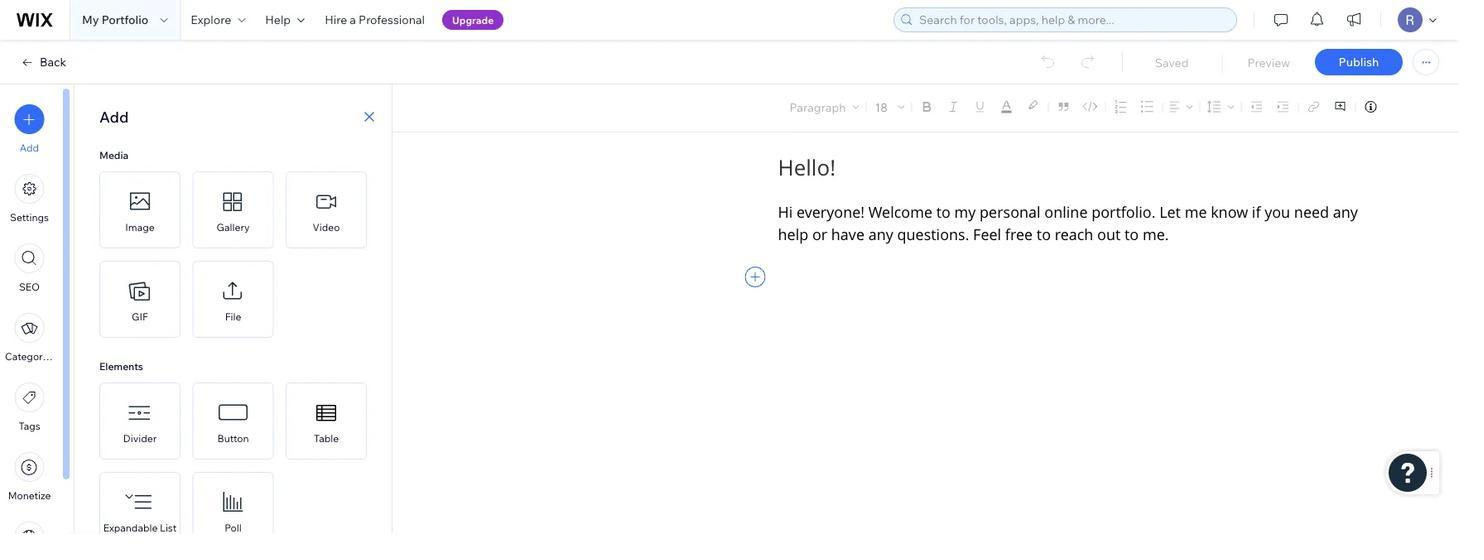 Task type: vqa. For each thing, say whether or not it's contained in the screenshot.
right the Create
no



Task type: locate. For each thing, give the bounding box(es) containing it.
any
[[1334, 202, 1359, 222], [869, 224, 894, 244]]

reach
[[1055, 224, 1094, 244]]

hire a professional link
[[315, 0, 435, 40]]

0 horizontal spatial add
[[20, 142, 39, 154]]

0 vertical spatial add
[[99, 107, 129, 126]]

explore
[[191, 12, 231, 27]]

0 vertical spatial any
[[1334, 202, 1359, 222]]

to
[[937, 202, 951, 222], [1037, 224, 1051, 244], [1125, 224, 1140, 244]]

video
[[313, 221, 340, 234]]

categories
[[5, 350, 56, 363]]

out
[[1098, 224, 1121, 244]]

free
[[1006, 224, 1033, 244]]

hire
[[325, 12, 347, 27]]

to right free
[[1037, 224, 1051, 244]]

1 horizontal spatial add
[[99, 107, 129, 126]]

add up settings button
[[20, 142, 39, 154]]

professional
[[359, 12, 425, 27]]

questions.
[[898, 224, 970, 244]]

image
[[125, 221, 155, 234]]

0 horizontal spatial any
[[869, 224, 894, 244]]

or
[[813, 224, 828, 244]]

to left the my
[[937, 202, 951, 222]]

1 vertical spatial add
[[20, 142, 39, 154]]

personal
[[980, 202, 1041, 222]]

categories button
[[5, 313, 56, 363]]

media
[[99, 149, 129, 162]]

let
[[1160, 202, 1182, 222]]

hire a professional
[[325, 12, 425, 27]]

Search for tools, apps, help & more... field
[[915, 8, 1232, 31]]

to right "out"
[[1125, 224, 1140, 244]]

paragraph
[[790, 100, 846, 114]]

save
[[1159, 55, 1186, 69]]

any down welcome
[[869, 224, 894, 244]]

menu
[[0, 94, 59, 534]]

table
[[314, 433, 339, 445]]

help button
[[255, 0, 315, 40]]

hi
[[778, 202, 793, 222]]

1 horizontal spatial any
[[1334, 202, 1359, 222]]

have
[[832, 224, 865, 244]]

settings button
[[10, 174, 49, 224]]

help
[[778, 224, 809, 244]]

Add a Catchy Title text field
[[778, 153, 1380, 182]]

1 vertical spatial any
[[869, 224, 894, 244]]

add
[[99, 107, 129, 126], [20, 142, 39, 154]]

save button
[[1139, 55, 1206, 70]]

menu containing add
[[0, 94, 59, 534]]

gallery
[[217, 221, 250, 234]]

1 horizontal spatial to
[[1037, 224, 1051, 244]]

monetize
[[8, 490, 51, 502]]

me.
[[1143, 224, 1170, 244]]

add up media
[[99, 107, 129, 126]]

my
[[82, 12, 99, 27]]

gif
[[132, 311, 148, 323]]

any right need
[[1334, 202, 1359, 222]]

a
[[350, 12, 356, 27]]

0 horizontal spatial to
[[937, 202, 951, 222]]

tags
[[19, 420, 40, 433]]



Task type: describe. For each thing, give the bounding box(es) containing it.
settings
[[10, 211, 49, 224]]

everyone!
[[797, 202, 865, 222]]

publish button
[[1316, 49, 1404, 75]]

me
[[1185, 202, 1208, 222]]

know
[[1212, 202, 1249, 222]]

2 horizontal spatial to
[[1125, 224, 1140, 244]]

feel
[[974, 224, 1002, 244]]

back
[[40, 55, 66, 69]]

portfolio
[[102, 12, 149, 27]]

button
[[218, 433, 249, 445]]

publish
[[1340, 55, 1380, 69]]

welcome
[[869, 202, 933, 222]]

if
[[1253, 202, 1262, 222]]

tags button
[[15, 383, 44, 433]]

help
[[265, 12, 291, 27]]

upgrade button
[[442, 10, 504, 30]]

upgrade
[[452, 14, 494, 26]]

monetize button
[[8, 452, 51, 502]]

elements
[[99, 360, 143, 373]]

divider
[[123, 433, 157, 445]]

hi everyone! welcome to my personal online portfolio. let me know if you need any help or have any questions. feel free to reach out to me.
[[778, 202, 1363, 244]]

seo
[[19, 281, 40, 293]]

portfolio.
[[1092, 202, 1156, 222]]

you
[[1265, 202, 1291, 222]]

my portfolio
[[82, 12, 149, 27]]

my
[[955, 202, 976, 222]]

seo button
[[15, 244, 44, 293]]

online
[[1045, 202, 1088, 222]]

paragraph button
[[787, 95, 863, 118]]

add inside button
[[20, 142, 39, 154]]

add button
[[15, 104, 44, 154]]

file
[[225, 311, 241, 323]]

back button
[[20, 55, 66, 70]]

need
[[1295, 202, 1330, 222]]



